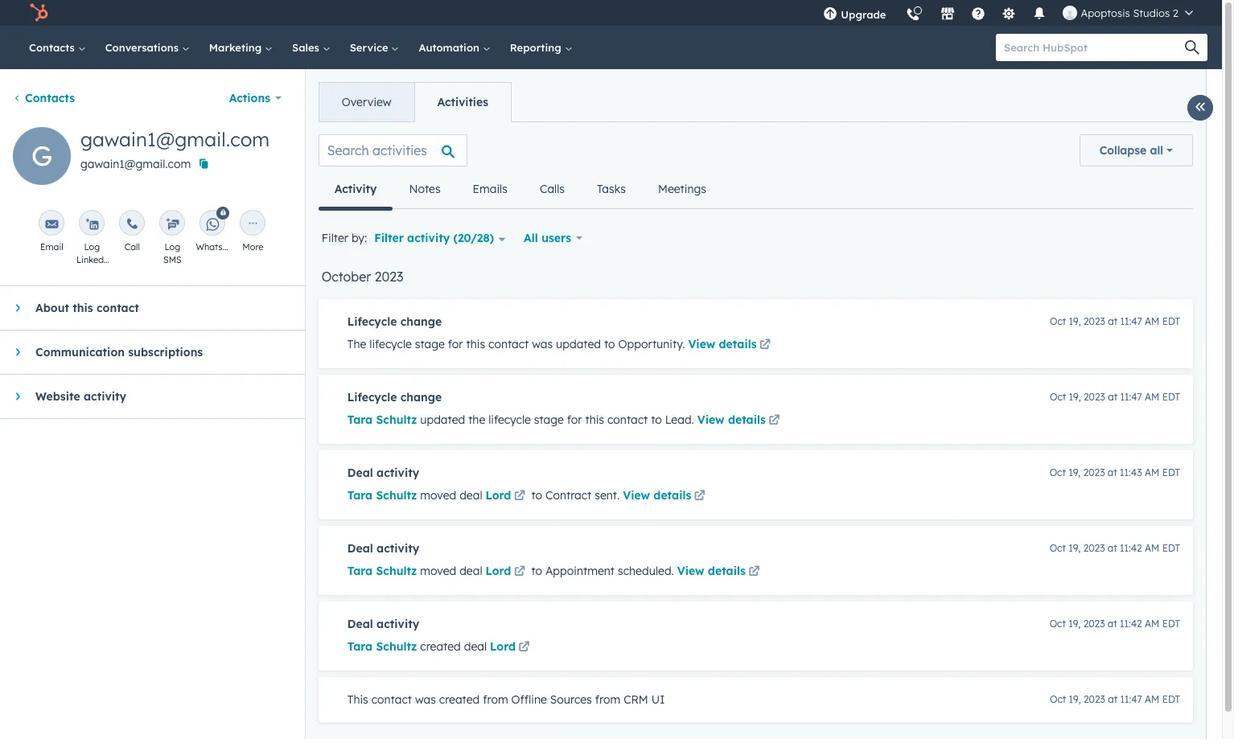 Task type: vqa. For each thing, say whether or not it's contained in the screenshot.
Account
no



Task type: locate. For each thing, give the bounding box(es) containing it.
contact
[[97, 301, 139, 315], [488, 337, 529, 352], [607, 413, 648, 427], [371, 693, 412, 707]]

0 vertical spatial 11:42
[[1120, 542, 1142, 554]]

tara schultz image
[[1063, 6, 1078, 20]]

1 vertical spatial caret image
[[16, 348, 20, 357]]

1 11:42 from the top
[[1120, 542, 1142, 554]]

0 vertical spatial oct 19, 2023 at 11:47 am edt
[[1050, 315, 1180, 327]]

0 vertical spatial moved
[[420, 488, 456, 503]]

0 vertical spatial oct 19, 2023 at 11:42 am edt
[[1050, 542, 1180, 554]]

sms
[[163, 254, 182, 266]]

about this contact
[[35, 301, 139, 315]]

moved for to appointment scheduled .
[[420, 564, 456, 578]]

caret image up caret icon
[[16, 348, 20, 357]]

am
[[1145, 315, 1160, 327], [1145, 391, 1160, 403], [1145, 467, 1160, 479], [1145, 542, 1160, 554], [1145, 618, 1160, 630], [1145, 694, 1160, 706]]

help image
[[972, 7, 986, 22]]

1 vertical spatial lifecycle
[[489, 413, 531, 427]]

schultz
[[376, 413, 417, 427], [376, 488, 417, 503], [376, 564, 417, 578], [376, 640, 417, 654]]

2 gawain1@gmail.com from the top
[[80, 157, 191, 171]]

1 vertical spatial moved
[[420, 564, 456, 578]]

lifecycle change down the
[[347, 390, 442, 405]]

edt for first deal activity element from the top
[[1162, 467, 1180, 479]]

lifecycle
[[369, 337, 412, 352], [489, 413, 531, 427]]

search button
[[1177, 34, 1208, 61]]

link opens in a new window image
[[760, 336, 771, 356], [760, 340, 771, 352], [769, 412, 780, 431], [769, 415, 780, 427], [514, 488, 525, 507], [694, 488, 705, 507], [694, 491, 705, 503], [749, 566, 760, 578], [519, 642, 530, 654]]

lifecycle for opportunity
[[347, 315, 397, 329]]

all users button
[[513, 222, 593, 254]]

2 vertical spatial this
[[585, 413, 604, 427]]

1 horizontal spatial stage
[[534, 413, 564, 427]]

lifecycle change up the
[[347, 315, 442, 329]]

0 vertical spatial change
[[400, 315, 442, 329]]

0 vertical spatial gawain1@gmail.com
[[80, 127, 270, 151]]

11:43
[[1120, 467, 1142, 479]]

change for opportunity
[[400, 315, 442, 329]]

Search activities search field
[[318, 134, 467, 167]]

11:47 for .
[[1120, 315, 1142, 327]]

1 vertical spatial lifecycle
[[347, 390, 397, 405]]

to left opportunity
[[604, 337, 615, 352]]

activity for first deal activity element from the top
[[377, 466, 419, 480]]

lord link up this contact was created from offline sources from crm ui
[[490, 639, 533, 658]]

1 vertical spatial deal activity
[[347, 541, 419, 556]]

link opens in a new window image
[[514, 491, 525, 503], [514, 563, 525, 583], [749, 563, 760, 583], [514, 566, 525, 578], [519, 639, 530, 658]]

lord link left appointment
[[486, 563, 528, 583]]

0 vertical spatial deal activity element
[[318, 451, 1193, 520]]

navigation inside october 2023 feed
[[318, 170, 722, 210]]

oct 19, 2023 at 11:42 am edt for first deal activity element from the bottom of the october 2023 feed
[[1050, 618, 1180, 630]]

2 vertical spatial lord link
[[490, 639, 533, 658]]

0 vertical spatial was
[[532, 337, 553, 352]]

navigation up all
[[318, 170, 722, 210]]

1 navigation from the top
[[318, 82, 512, 122]]

2 11:47 from the top
[[1120, 391, 1142, 403]]

lifecycle down the
[[347, 390, 397, 405]]

2 moved from the top
[[420, 564, 456, 578]]

all
[[1150, 143, 1163, 158]]

0 vertical spatial lord link
[[486, 488, 528, 507]]

filter left "by:"
[[322, 231, 348, 245]]

5 edt from the top
[[1162, 618, 1180, 630]]

0 vertical spatial deal
[[347, 466, 373, 480]]

2 oct 19, 2023 at 11:47 am edt from the top
[[1050, 391, 1180, 403]]

this up the
[[466, 337, 485, 352]]

to left appointment
[[531, 564, 542, 578]]

oct 19, 2023 at 11:47 am edt for .
[[1050, 315, 1180, 327]]

1 vertical spatial lord link
[[486, 563, 528, 583]]

gawain1@gmail.com
[[80, 127, 270, 151], [80, 157, 191, 171]]

navigation up search activities search box
[[318, 82, 512, 122]]

tara schultz button inside lifecycle change element
[[347, 410, 417, 430]]

0 horizontal spatial from
[[483, 693, 508, 707]]

activity for 2nd deal activity element
[[377, 541, 419, 556]]

oct
[[1050, 315, 1066, 327], [1050, 391, 1066, 403], [1050, 467, 1066, 479], [1050, 542, 1066, 554], [1050, 618, 1066, 630], [1050, 694, 1066, 706]]

was
[[532, 337, 553, 352], [415, 693, 436, 707]]

1 vertical spatial gawain1@gmail.com
[[80, 157, 191, 171]]

caret image
[[16, 303, 20, 313], [16, 348, 20, 357]]

2 change from the top
[[400, 390, 442, 405]]

filter
[[322, 231, 348, 245], [374, 231, 404, 245]]

1 vertical spatial oct 19, 2023 at 11:47 am edt
[[1050, 391, 1180, 403]]

filter by:
[[322, 231, 367, 245]]

calls
[[540, 182, 565, 196]]

2 caret image from the top
[[16, 348, 20, 357]]

this up sent
[[585, 413, 604, 427]]

2 tara schultz button from the top
[[347, 486, 417, 505]]

updated
[[556, 337, 601, 352], [420, 413, 465, 427]]

overview link
[[319, 83, 414, 121]]

1 vertical spatial navigation
[[318, 170, 722, 210]]

communication subscriptions
[[35, 345, 203, 360]]

deal for to appointment scheduled .
[[460, 564, 482, 578]]

1 edt from the top
[[1162, 315, 1180, 327]]

at for first deal activity element from the bottom of the october 2023 feed
[[1108, 618, 1117, 630]]

contacts
[[29, 41, 78, 54], [25, 91, 75, 105]]

view right sent
[[623, 488, 650, 503]]

2 vertical spatial lord
[[490, 640, 516, 654]]

lifecycle change element
[[318, 299, 1193, 369], [318, 375, 1193, 444]]

1 horizontal spatial lifecycle
[[489, 413, 531, 427]]

1 deal activity from the top
[[347, 466, 419, 480]]

marketing link
[[199, 26, 282, 69]]

log
[[165, 241, 180, 253]]

lord
[[486, 488, 511, 503], [486, 564, 511, 578], [490, 640, 516, 654]]

1 11:47 from the top
[[1120, 315, 1142, 327]]

deal
[[347, 466, 373, 480], [347, 541, 373, 556], [347, 617, 373, 632]]

opportunity
[[618, 337, 683, 352]]

0 vertical spatial deal activity
[[347, 466, 419, 480]]

0 vertical spatial caret image
[[16, 303, 20, 313]]

marketplaces image
[[941, 7, 955, 22]]

0 vertical spatial tara schultz
[[347, 488, 417, 503]]

0 vertical spatial this
[[73, 301, 93, 315]]

1 vertical spatial tara schultz
[[347, 564, 417, 578]]

view right opportunity
[[688, 337, 715, 352]]

6 edt from the top
[[1162, 694, 1180, 706]]

1 vertical spatial was
[[415, 693, 436, 707]]

hubspot image
[[29, 3, 48, 23]]

tasks button
[[581, 170, 642, 208]]

2 filter from the left
[[374, 231, 404, 245]]

at for 1st lifecycle change element from the top of the october 2023 feed
[[1108, 315, 1118, 327]]

2 vertical spatial deal activity element
[[318, 602, 1193, 671]]

apoptosis studios 2
[[1081, 6, 1179, 19]]

updated left the
[[420, 413, 465, 427]]

1 vertical spatial deal
[[460, 564, 482, 578]]

1 horizontal spatial this
[[466, 337, 485, 352]]

stage
[[415, 337, 445, 352], [534, 413, 564, 427]]

2 horizontal spatial this
[[585, 413, 604, 427]]

2 11:42 from the top
[[1120, 618, 1142, 630]]

apoptosis studios 2 button
[[1054, 0, 1203, 26]]

1 deal from the top
[[347, 466, 373, 480]]

2 lifecycle from the top
[[347, 390, 397, 405]]

updated left opportunity
[[556, 337, 601, 352]]

view details link
[[688, 336, 774, 356], [697, 412, 783, 431], [623, 488, 708, 507], [677, 563, 763, 583]]

activity inside dropdown button
[[84, 389, 126, 404]]

2 deal activity from the top
[[347, 541, 419, 556]]

1 vertical spatial oct 19, 2023 at 11:42 am edt
[[1050, 618, 1180, 630]]

menu
[[814, 0, 1203, 31]]

1 oct 19, 2023 at 11:47 am edt from the top
[[1050, 315, 1180, 327]]

view details
[[688, 337, 757, 352], [697, 413, 766, 427], [623, 488, 691, 503], [677, 564, 746, 578]]

all users
[[524, 231, 571, 245]]

2 lifecycle change from the top
[[347, 390, 442, 405]]

1 vertical spatial lifecycle change element
[[318, 375, 1193, 444]]

1 vertical spatial this
[[466, 337, 485, 352]]

1 horizontal spatial from
[[595, 693, 621, 707]]

deal activity element
[[318, 451, 1193, 520], [318, 526, 1193, 595], [318, 602, 1193, 671]]

3 deal activity element from the top
[[318, 602, 1193, 671]]

0 horizontal spatial this
[[73, 301, 93, 315]]

deal for to contract sent .
[[460, 488, 482, 503]]

0 horizontal spatial stage
[[415, 337, 445, 352]]

reporting link
[[500, 26, 582, 69]]

1 vertical spatial deal
[[347, 541, 373, 556]]

this
[[73, 301, 93, 315], [466, 337, 485, 352], [585, 413, 604, 427]]

caret image inside the communication subscriptions dropdown button
[[16, 348, 20, 357]]

deal for to contract sent .
[[347, 466, 373, 480]]

1 tara schultz from the top
[[347, 488, 417, 503]]

0 horizontal spatial filter
[[322, 231, 348, 245]]

1 vertical spatial lifecycle change
[[347, 390, 442, 405]]

2 am from the top
[[1145, 391, 1160, 403]]

.
[[683, 337, 685, 352], [692, 413, 694, 427], [617, 488, 620, 503], [672, 564, 674, 578]]

email image
[[45, 218, 58, 231]]

change for updated the lifecycle stage for this contact to
[[400, 390, 442, 405]]

lifecycle up the
[[347, 315, 397, 329]]

navigation containing overview
[[318, 82, 512, 122]]

contact up "communication subscriptions"
[[97, 301, 139, 315]]

1 horizontal spatial updated
[[556, 337, 601, 352]]

2 vertical spatial 11:47
[[1120, 694, 1142, 706]]

caret image
[[16, 392, 20, 401]]

1 gawain1@gmail.com from the top
[[80, 127, 270, 151]]

from left offline
[[483, 693, 508, 707]]

oct 19, 2023 at 11:42 am edt
[[1050, 542, 1180, 554], [1050, 618, 1180, 630]]

1 vertical spatial change
[[400, 390, 442, 405]]

2 deal from the top
[[347, 541, 373, 556]]

was up tara schultz updated the lifecycle stage for this contact to lead .
[[532, 337, 553, 352]]

deal activity for to appointment scheduled .
[[347, 541, 419, 556]]

4 edt from the top
[[1162, 542, 1180, 554]]

0 horizontal spatial lifecycle
[[369, 337, 412, 352]]

from
[[483, 693, 508, 707], [595, 693, 621, 707]]

2 vertical spatial deal activity
[[347, 617, 419, 632]]

1 change from the top
[[400, 315, 442, 329]]

2 oct 19, 2023 at 11:42 am edt from the top
[[1050, 618, 1180, 630]]

to appointment scheduled .
[[531, 564, 677, 578]]

lord link for to contract sent .
[[486, 488, 528, 507]]

6 am from the top
[[1145, 694, 1160, 706]]

details
[[719, 337, 757, 352], [728, 413, 766, 427], [654, 488, 691, 503], [708, 564, 746, 578]]

contact up tara schultz updated the lifecycle stage for this contact to lead .
[[488, 337, 529, 352]]

actions button
[[219, 82, 292, 114]]

filter right "by:"
[[374, 231, 404, 245]]

filter for filter activity (20/28)
[[374, 231, 404, 245]]

view details right scheduled
[[677, 564, 746, 578]]

notifications button
[[1026, 0, 1054, 26]]

1 horizontal spatial for
[[567, 413, 582, 427]]

caret image for about this contact
[[16, 303, 20, 313]]

0 vertical spatial navigation
[[318, 82, 512, 122]]

1 tara schultz button from the top
[[347, 410, 417, 430]]

this
[[347, 693, 368, 707]]

11:42
[[1120, 542, 1142, 554], [1120, 618, 1142, 630]]

view details right lead
[[697, 413, 766, 427]]

0 vertical spatial created
[[420, 640, 461, 654]]

was down tara schultz created deal
[[415, 693, 436, 707]]

edt
[[1162, 315, 1180, 327], [1162, 391, 1180, 403], [1162, 467, 1180, 479], [1162, 542, 1180, 554], [1162, 618, 1180, 630], [1162, 694, 1180, 706]]

moved
[[420, 488, 456, 503], [420, 564, 456, 578]]

to
[[604, 337, 615, 352], [651, 413, 662, 427], [531, 488, 542, 503], [531, 564, 542, 578]]

1 caret image from the top
[[16, 303, 20, 313]]

1 horizontal spatial filter
[[374, 231, 404, 245]]

0 vertical spatial 11:47
[[1120, 315, 1142, 327]]

0 horizontal spatial updated
[[420, 413, 465, 427]]

caret image inside about this contact 'dropdown button'
[[16, 303, 20, 313]]

1 vertical spatial updated
[[420, 413, 465, 427]]

2 vertical spatial oct 19, 2023 at 11:47 am edt
[[1050, 694, 1180, 706]]

1 vertical spatial 11:42
[[1120, 618, 1142, 630]]

tara schultz
[[347, 488, 417, 503], [347, 564, 417, 578]]

4 tara from the top
[[347, 640, 373, 654]]

2 tara from the top
[[347, 488, 373, 503]]

3 edt from the top
[[1162, 467, 1180, 479]]

3 deal activity from the top
[[347, 617, 419, 632]]

0 vertical spatial for
[[448, 337, 463, 352]]

lord for to contract sent .
[[486, 488, 511, 503]]

lifecycle for updated the lifecycle stage for this contact to
[[347, 390, 397, 405]]

contacts link
[[19, 26, 96, 69], [13, 91, 75, 105]]

3 am from the top
[[1145, 467, 1160, 479]]

0 vertical spatial lifecycle change
[[347, 315, 442, 329]]

3 19, from the top
[[1069, 467, 1081, 479]]

4 19, from the top
[[1069, 542, 1081, 554]]

edt for 2nd lifecycle change element from the top of the october 2023 feed
[[1162, 391, 1180, 403]]

lord link left contract
[[486, 488, 528, 507]]

edt for first deal activity element from the bottom of the october 2023 feed
[[1162, 618, 1180, 630]]

contact left lead
[[607, 413, 648, 427]]

1 filter from the left
[[322, 231, 348, 245]]

moved for to contract sent .
[[420, 488, 456, 503]]

1 oct 19, 2023 at 11:42 am edt from the top
[[1050, 542, 1180, 554]]

settings link
[[992, 0, 1026, 26]]

1 vertical spatial deal activity element
[[318, 526, 1193, 595]]

caret image for communication subscriptions
[[16, 348, 20, 357]]

caret image left about
[[16, 303, 20, 313]]

navigation containing activity
[[318, 170, 722, 210]]

call image
[[126, 218, 139, 231]]

deal activity
[[347, 466, 419, 480], [347, 541, 419, 556], [347, 617, 419, 632]]

at
[[1108, 315, 1118, 327], [1108, 391, 1118, 403], [1108, 467, 1117, 479], [1108, 542, 1117, 554], [1108, 618, 1117, 630], [1108, 694, 1118, 706]]

change
[[400, 315, 442, 329], [400, 390, 442, 405]]

navigation
[[318, 82, 512, 122], [318, 170, 722, 210]]

2 edt from the top
[[1162, 391, 1180, 403]]

1 tara from the top
[[347, 413, 373, 427]]

view
[[688, 337, 715, 352], [697, 413, 725, 427], [623, 488, 650, 503], [677, 564, 704, 578]]

19,
[[1069, 315, 1081, 327], [1069, 391, 1081, 403], [1069, 467, 1081, 479], [1069, 542, 1081, 554], [1069, 618, 1081, 630], [1069, 694, 1081, 706]]

contact right this
[[371, 693, 412, 707]]

1 vertical spatial lord
[[486, 564, 511, 578]]

calling icon button
[[900, 2, 927, 25]]

this right about
[[73, 301, 93, 315]]

calling icon image
[[906, 8, 921, 23]]

0 vertical spatial lifecycle change element
[[318, 299, 1193, 369]]

(20/28)
[[453, 231, 494, 245]]

oct 19, 2023 at 11:47 am edt
[[1050, 315, 1180, 327], [1050, 391, 1180, 403], [1050, 694, 1180, 706]]

1 moved from the top
[[420, 488, 456, 503]]

from left crm
[[595, 693, 621, 707]]

0 vertical spatial lord
[[486, 488, 511, 503]]

0 vertical spatial deal
[[460, 488, 482, 503]]

oct 19, 2023 at 11:47 am edt for lead
[[1050, 391, 1180, 403]]

tara schultz button
[[347, 410, 417, 430], [347, 486, 417, 505], [347, 562, 417, 581], [347, 637, 417, 657]]

2 lifecycle change element from the top
[[318, 375, 1193, 444]]

2 navigation from the top
[[318, 170, 722, 210]]

notes
[[409, 182, 441, 196]]

1 lifecycle from the top
[[347, 315, 397, 329]]

0 vertical spatial lifecycle
[[347, 315, 397, 329]]

1 vertical spatial 11:47
[[1120, 391, 1142, 403]]

11:42 for 2nd deal activity element
[[1120, 542, 1142, 554]]

1 lifecycle change from the top
[[347, 315, 442, 329]]

the
[[468, 413, 485, 427]]

2 vertical spatial deal
[[347, 617, 373, 632]]

1 19, from the top
[[1069, 315, 1081, 327]]

3 schultz from the top
[[376, 564, 417, 578]]

deal activity for to contract sent .
[[347, 466, 419, 480]]

2 tara schultz from the top
[[347, 564, 417, 578]]

email
[[40, 241, 63, 253]]



Task type: describe. For each thing, give the bounding box(es) containing it.
edt for 2nd deal activity element
[[1162, 542, 1180, 554]]

oct 19, 2023 at 11:43 am edt
[[1050, 467, 1180, 479]]

call
[[125, 241, 140, 253]]

log linkedin message image
[[86, 218, 98, 231]]

whatsapp image
[[206, 218, 219, 231]]

2 schultz from the top
[[376, 488, 417, 503]]

sales link
[[282, 26, 340, 69]]

3 oct 19, 2023 at 11:47 am edt from the top
[[1050, 694, 1180, 706]]

crm
[[624, 693, 648, 707]]

the
[[347, 337, 366, 352]]

1 lifecycle change element from the top
[[318, 299, 1193, 369]]

view right scheduled
[[677, 564, 704, 578]]

5 am from the top
[[1145, 618, 1160, 630]]

0 vertical spatial lifecycle
[[369, 337, 412, 352]]

deal for to appointment scheduled .
[[347, 541, 373, 556]]

view details right sent
[[623, 488, 691, 503]]

lifecycle change for updated the lifecycle stage for this contact to
[[347, 390, 442, 405]]

notifications image
[[1033, 7, 1047, 22]]

2 deal activity element from the top
[[318, 526, 1193, 595]]

1 vertical spatial created
[[439, 693, 480, 707]]

meetings button
[[642, 170, 722, 208]]

contract
[[545, 488, 592, 503]]

hubspot link
[[19, 3, 60, 23]]

at for first deal activity element from the top
[[1108, 467, 1117, 479]]

conversations link
[[96, 26, 199, 69]]

1 vertical spatial stage
[[534, 413, 564, 427]]

0 vertical spatial updated
[[556, 337, 601, 352]]

october
[[322, 269, 371, 285]]

link opens in a new window image inside lord link
[[519, 642, 530, 654]]

studios
[[1133, 6, 1170, 19]]

sources
[[550, 693, 592, 707]]

website
[[35, 389, 80, 404]]

sent
[[595, 488, 617, 503]]

the lifecycle stage for this contact was updated to opportunity .
[[347, 337, 688, 352]]

Search HubSpot search field
[[996, 34, 1193, 61]]

communication
[[35, 345, 125, 360]]

1 deal activity element from the top
[[318, 451, 1193, 520]]

marketplaces button
[[931, 0, 965, 26]]

about
[[35, 301, 69, 315]]

help button
[[965, 0, 992, 26]]

settings image
[[1002, 7, 1017, 22]]

overview
[[342, 95, 391, 109]]

this inside 'dropdown button'
[[73, 301, 93, 315]]

view details right opportunity
[[688, 337, 757, 352]]

collapse
[[1100, 143, 1147, 158]]

emails button
[[457, 170, 524, 208]]

3 11:47 from the top
[[1120, 694, 1142, 706]]

emails
[[473, 182, 508, 196]]

edt for 1st lifecycle change element from the top of the october 2023 feed
[[1162, 315, 1180, 327]]

marketing
[[209, 41, 265, 54]]

upgrade
[[841, 8, 886, 21]]

0 vertical spatial contacts link
[[19, 26, 96, 69]]

0 vertical spatial stage
[[415, 337, 445, 352]]

whatsapp
[[196, 241, 240, 253]]

calls button
[[524, 170, 581, 208]]

upgrade image
[[823, 7, 838, 22]]

october 2023
[[322, 269, 403, 285]]

actions
[[229, 91, 270, 105]]

october 2023 feed
[[306, 121, 1206, 739]]

2 vertical spatial deal
[[464, 640, 487, 654]]

tara schultz updated the lifecycle stage for this contact to lead .
[[347, 413, 697, 427]]

to left contract
[[531, 488, 542, 503]]

offline
[[511, 693, 547, 707]]

filter for filter by:
[[322, 231, 348, 245]]

communication subscriptions button
[[0, 331, 282, 374]]

created inside deal activity element
[[420, 640, 461, 654]]

at for 2nd lifecycle change element from the top of the october 2023 feed
[[1108, 391, 1118, 403]]

collapse all button
[[1079, 134, 1193, 167]]

oct 19, 2023 at 11:42 am edt for 2nd deal activity element
[[1050, 542, 1180, 554]]

0 horizontal spatial was
[[415, 693, 436, 707]]

filter activity (20/28)
[[374, 231, 494, 245]]

4 schultz from the top
[[376, 640, 417, 654]]

by:
[[352, 231, 367, 245]]

website activity
[[35, 389, 126, 404]]

to contract sent .
[[531, 488, 623, 503]]

1 am from the top
[[1145, 315, 1160, 327]]

search image
[[1185, 40, 1200, 55]]

activity button
[[318, 170, 393, 210]]

lifecycle change for opportunity
[[347, 315, 442, 329]]

contact inside 'dropdown button'
[[97, 301, 139, 315]]

tara schultz for to contract sent .
[[347, 488, 417, 503]]

1 vertical spatial contacts link
[[13, 91, 75, 105]]

notes button
[[393, 170, 457, 208]]

2 from from the left
[[595, 693, 621, 707]]

collapse all
[[1100, 143, 1163, 158]]

1 from from the left
[[483, 693, 508, 707]]

6 19, from the top
[[1069, 694, 1081, 706]]

users
[[542, 231, 571, 245]]

sales
[[292, 41, 322, 54]]

4 tara schultz button from the top
[[347, 637, 417, 657]]

2
[[1173, 6, 1179, 19]]

tara schultz created deal
[[347, 640, 487, 654]]

ui
[[652, 693, 665, 707]]

log sms image
[[166, 218, 179, 231]]

log sms
[[163, 241, 182, 266]]

to left lead
[[651, 413, 662, 427]]

appointment
[[545, 564, 615, 578]]

activity for first deal activity element from the bottom of the october 2023 feed
[[377, 617, 419, 632]]

automation link
[[409, 26, 500, 69]]

2 19, from the top
[[1069, 391, 1081, 403]]

tara schultz for to appointment scheduled .
[[347, 564, 417, 578]]

scheduled
[[618, 564, 672, 578]]

meetings
[[658, 182, 706, 196]]

subscriptions
[[128, 345, 203, 360]]

website activity button
[[0, 375, 289, 418]]

1 vertical spatial for
[[567, 413, 582, 427]]

apoptosis
[[1081, 6, 1130, 19]]

3 tara from the top
[[347, 564, 373, 578]]

automation
[[419, 41, 483, 54]]

lead
[[665, 413, 692, 427]]

conversations
[[105, 41, 182, 54]]

more image
[[247, 218, 259, 231]]

more
[[242, 241, 263, 253]]

0 horizontal spatial for
[[448, 337, 463, 352]]

tasks
[[597, 182, 626, 196]]

1 vertical spatial contacts
[[25, 91, 75, 105]]

this contact was created from offline sources from crm ui
[[347, 693, 665, 707]]

all
[[524, 231, 538, 245]]

reporting
[[510, 41, 564, 54]]

11:47 for lead
[[1120, 391, 1142, 403]]

1 horizontal spatial was
[[532, 337, 553, 352]]

activities
[[437, 95, 488, 109]]

about this contact button
[[0, 286, 289, 330]]

menu containing apoptosis studios 2
[[814, 0, 1203, 31]]

service
[[350, 41, 391, 54]]

1 schultz from the top
[[376, 413, 417, 427]]

view right lead
[[697, 413, 725, 427]]

activities link
[[414, 83, 511, 121]]

3 tara schultz button from the top
[[347, 562, 417, 581]]

lord link for to appointment scheduled .
[[486, 563, 528, 583]]

lord for to appointment scheduled .
[[486, 564, 511, 578]]

0 vertical spatial contacts
[[29, 41, 78, 54]]

service link
[[340, 26, 409, 69]]

4 am from the top
[[1145, 542, 1160, 554]]

5 19, from the top
[[1069, 618, 1081, 630]]

at for 2nd deal activity element
[[1108, 542, 1117, 554]]

11:42 for first deal activity element from the bottom of the october 2023 feed
[[1120, 618, 1142, 630]]

activity
[[335, 182, 377, 196]]

3 deal from the top
[[347, 617, 373, 632]]



